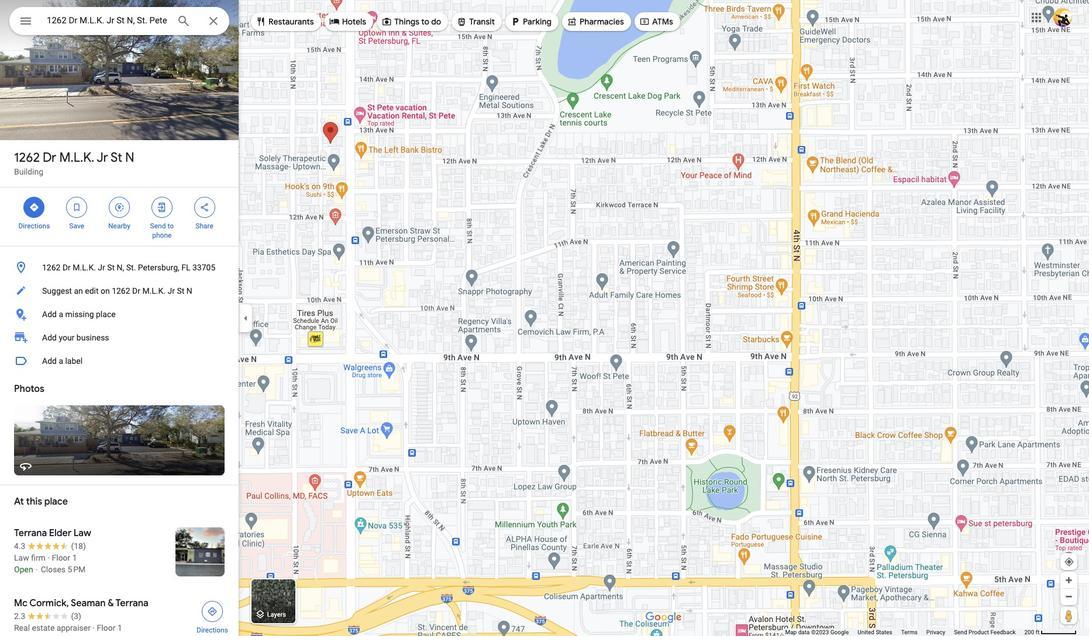 Task type: vqa. For each thing, say whether or not it's contained in the screenshot.


Task type: describe. For each thing, give the bounding box(es) containing it.
 parking
[[510, 15, 552, 28]]

directions button
[[190, 598, 235, 636]]

⋅
[[35, 566, 39, 575]]

directions inside actions for 1262 dr m.l.k. jr st n region
[[18, 222, 50, 230]]

terms button
[[901, 629, 918, 637]]

2 vertical spatial 1262
[[112, 287, 130, 296]]

show your location image
[[1064, 557, 1075, 568]]

privacy button
[[926, 629, 945, 637]]

jr for n
[[96, 150, 108, 166]]

directions image
[[207, 607, 218, 618]]

map
[[785, 630, 797, 636]]

(18)
[[71, 542, 86, 552]]

show street view coverage image
[[1060, 608, 1077, 625]]

 button
[[9, 7, 42, 37]]

at this place
[[14, 497, 68, 508]]

terms
[[901, 630, 918, 636]]

petersburg,
[[138, 263, 179, 273]]

privacy
[[926, 630, 945, 636]]


[[329, 15, 340, 28]]

1262 dr m.l.k. jr st n, st. petersburg, fl 33705 button
[[0, 256, 239, 280]]

an
[[74, 287, 83, 296]]

n,
[[117, 263, 124, 273]]

 things to do
[[381, 15, 441, 28]]

terrana elder law
[[14, 528, 91, 540]]

footer inside google maps element
[[785, 629, 1024, 637]]

1 vertical spatial ·
[[93, 624, 95, 633]]

st for n
[[111, 150, 122, 166]]

floor inside law firm · floor 1 open ⋅ closes 5 pm
[[52, 554, 70, 563]]

add your business link
[[0, 326, 239, 350]]

add for add a missing place
[[42, 310, 57, 319]]

phone
[[152, 232, 172, 240]]

send for send to phone
[[150, 222, 166, 230]]

map data ©2023 google
[[785, 630, 849, 636]]


[[199, 201, 210, 214]]

restaurants
[[268, 16, 314, 27]]

closes
[[41, 566, 66, 575]]

 restaurants
[[256, 15, 314, 28]]

collapse side panel image
[[239, 312, 252, 325]]

transit
[[469, 16, 495, 27]]

· inside law firm · floor 1 open ⋅ closes 5 pm
[[48, 554, 50, 563]]

 atms
[[639, 15, 673, 28]]

share
[[196, 222, 213, 230]]

law firm · floor 1 open ⋅ closes 5 pm
[[14, 554, 86, 575]]

200
[[1024, 630, 1034, 636]]


[[567, 15, 577, 28]]

send product feedback
[[954, 630, 1016, 636]]

united states
[[858, 630, 892, 636]]

missing
[[65, 310, 94, 319]]

mc cormick, seaman & terrana
[[14, 598, 148, 610]]

add your business
[[42, 333, 109, 343]]

united
[[858, 630, 874, 636]]

real estate appraiser · floor 1
[[14, 624, 122, 633]]

2 vertical spatial jr
[[168, 287, 175, 296]]

at
[[14, 497, 24, 508]]

st.
[[126, 263, 136, 273]]

actions for 1262 dr m.l.k. jr st n region
[[0, 188, 239, 246]]

a for missing
[[59, 310, 63, 319]]

to inside  things to do
[[421, 16, 429, 27]]


[[381, 15, 392, 28]]

jr for n,
[[98, 263, 105, 273]]

law inside law firm · floor 1 open ⋅ closes 5 pm
[[14, 554, 29, 563]]

nearby
[[108, 222, 130, 230]]

1 horizontal spatial terrana
[[116, 598, 148, 610]]


[[19, 13, 33, 29]]

mc
[[14, 598, 27, 610]]

n inside 1262 dr m.l.k. jr st n building
[[125, 150, 134, 166]]

200 ft
[[1024, 630, 1040, 636]]

this
[[26, 497, 42, 508]]

 hotels
[[329, 15, 366, 28]]

add a label button
[[0, 350, 239, 373]]

5 pm
[[68, 566, 86, 575]]

©2023
[[811, 630, 829, 636]]

2 horizontal spatial dr
[[132, 287, 140, 296]]

add a missing place button
[[0, 303, 239, 326]]

2 vertical spatial m.l.k.
[[142, 287, 166, 296]]

1262 dr m.l.k. jr st n building
[[14, 150, 134, 177]]


[[29, 201, 39, 214]]

edit
[[85, 287, 99, 296]]

zoom in image
[[1065, 577, 1073, 586]]



Task type: locate. For each thing, give the bounding box(es) containing it.
2.3
[[14, 612, 25, 622]]

to inside send to phone
[[168, 222, 174, 230]]

zoom out image
[[1065, 593, 1073, 602]]

add down suggest
[[42, 310, 57, 319]]

1 vertical spatial jr
[[98, 263, 105, 273]]

add for add a label
[[42, 357, 57, 366]]

states
[[876, 630, 892, 636]]

footer containing map data ©2023 google
[[785, 629, 1024, 637]]

0 vertical spatial law
[[74, 528, 91, 540]]

product
[[969, 630, 989, 636]]

directions down "directions" icon
[[197, 627, 228, 635]]

hotels
[[342, 16, 366, 27]]

send
[[150, 222, 166, 230], [954, 630, 967, 636]]

send to phone
[[150, 222, 174, 240]]

st down fl
[[177, 287, 184, 296]]

0 vertical spatial floor
[[52, 554, 70, 563]]

send for send product feedback
[[954, 630, 967, 636]]

m.l.k. down petersburg, in the top left of the page
[[142, 287, 166, 296]]

0 vertical spatial m.l.k.
[[59, 150, 94, 166]]

united states button
[[858, 629, 892, 637]]

0 horizontal spatial floor
[[52, 554, 70, 563]]

send left product
[[954, 630, 967, 636]]

law up '(18)'
[[74, 528, 91, 540]]

1 vertical spatial directions
[[197, 627, 228, 635]]

1 add from the top
[[42, 310, 57, 319]]

directions inside "button"
[[197, 627, 228, 635]]

1 a from the top
[[59, 310, 63, 319]]

cormick,
[[29, 598, 69, 610]]

jr
[[96, 150, 108, 166], [98, 263, 105, 273], [168, 287, 175, 296]]

add left your
[[42, 333, 57, 343]]

0 vertical spatial jr
[[96, 150, 108, 166]]

layers
[[267, 612, 286, 620]]

1 vertical spatial dr
[[63, 263, 71, 273]]

0 vertical spatial ·
[[48, 554, 50, 563]]

atms
[[652, 16, 673, 27]]


[[456, 15, 467, 28]]

add a label
[[42, 357, 83, 366]]

1 up the 5 pm
[[72, 554, 77, 563]]

0 horizontal spatial 1262
[[14, 150, 40, 166]]

&
[[108, 598, 114, 610]]

m.l.k. inside 1262 dr m.l.k. jr st n building
[[59, 150, 94, 166]]

0 vertical spatial add
[[42, 310, 57, 319]]

photos
[[14, 384, 44, 395]]

0 vertical spatial directions
[[18, 222, 50, 230]]

1 vertical spatial add
[[42, 333, 57, 343]]

0 vertical spatial terrana
[[14, 528, 47, 540]]

1 vertical spatial terrana
[[116, 598, 148, 610]]

dr for n
[[43, 150, 56, 166]]

 pharmacies
[[567, 15, 624, 28]]

0 vertical spatial n
[[125, 150, 134, 166]]

2 vertical spatial add
[[42, 357, 57, 366]]

0 horizontal spatial to
[[168, 222, 174, 230]]

1 vertical spatial to
[[168, 222, 174, 230]]

1262 for n,
[[42, 263, 61, 273]]

0 horizontal spatial n
[[125, 150, 134, 166]]

1 horizontal spatial ·
[[93, 624, 95, 633]]

a for label
[[59, 357, 63, 366]]

1 inside law firm · floor 1 open ⋅ closes 5 pm
[[72, 554, 77, 563]]

1 horizontal spatial floor
[[97, 624, 115, 633]]

2 vertical spatial dr
[[132, 287, 140, 296]]

label
[[65, 357, 83, 366]]

place right this on the bottom
[[44, 497, 68, 508]]

1262 up suggest
[[42, 263, 61, 273]]

jr inside 1262 dr m.l.k. jr st n building
[[96, 150, 108, 166]]

none field inside 1262 dr m.l.k. jr st n, st. petersburg, fl 33705 field
[[47, 13, 167, 27]]

place
[[96, 310, 116, 319], [44, 497, 68, 508]]

suggest
[[42, 287, 72, 296]]

estate
[[32, 624, 55, 633]]

1 horizontal spatial send
[[954, 630, 967, 636]]

0 vertical spatial 1262
[[14, 150, 40, 166]]


[[157, 201, 167, 214]]

1 vertical spatial st
[[107, 263, 115, 273]]

terrana right &
[[116, 598, 148, 610]]


[[639, 15, 650, 28]]

dr inside 1262 dr m.l.k. jr st n building
[[43, 150, 56, 166]]

1 vertical spatial a
[[59, 357, 63, 366]]

33705
[[192, 263, 215, 273]]

0 vertical spatial st
[[111, 150, 122, 166]]

suggest an edit on 1262 dr m.l.k. jr st n button
[[0, 280, 239, 303]]


[[256, 15, 266, 28]]

google account: ben nelson  
(ben.nelson1980@gmail.com) image
[[1053, 8, 1072, 27]]

4.3
[[14, 542, 25, 552]]

open
[[14, 566, 33, 575]]

0 vertical spatial place
[[96, 310, 116, 319]]

add a missing place
[[42, 310, 116, 319]]

terrana up 4.3
[[14, 528, 47, 540]]

1262 up "building" at the top of the page
[[14, 150, 40, 166]]

 transit
[[456, 15, 495, 28]]

st left n,
[[107, 263, 115, 273]]

on
[[101, 287, 110, 296]]

0 horizontal spatial place
[[44, 497, 68, 508]]


[[114, 201, 125, 214]]

3 add from the top
[[42, 357, 57, 366]]

1 horizontal spatial n
[[186, 287, 192, 296]]

business
[[77, 333, 109, 343]]

ft
[[1036, 630, 1040, 636]]

send inside button
[[954, 630, 967, 636]]

seaman
[[71, 598, 106, 610]]

n
[[125, 150, 134, 166], [186, 287, 192, 296]]

1 horizontal spatial directions
[[197, 627, 228, 635]]

 search field
[[9, 7, 229, 37]]

a left "label"
[[59, 357, 63, 366]]

things
[[394, 16, 419, 27]]

place inside button
[[96, 310, 116, 319]]

a left "missing"
[[59, 310, 63, 319]]

m.l.k. up 
[[59, 150, 94, 166]]

1262 right on
[[112, 287, 130, 296]]

real
[[14, 624, 30, 633]]

1 vertical spatial n
[[186, 287, 192, 296]]

m.l.k. for n
[[59, 150, 94, 166]]

· right the appraiser
[[93, 624, 95, 633]]

1 horizontal spatial 1262
[[42, 263, 61, 273]]

dr for n,
[[63, 263, 71, 273]]

· right firm
[[48, 554, 50, 563]]

1262 dr m.l.k. jr st n main content
[[0, 0, 239, 637]]

google maps element
[[0, 0, 1089, 637]]

0 horizontal spatial dr
[[43, 150, 56, 166]]

1 vertical spatial 1262
[[42, 263, 61, 273]]

0 vertical spatial send
[[150, 222, 166, 230]]

·
[[48, 554, 50, 563], [93, 624, 95, 633]]

None field
[[47, 13, 167, 27]]

1 horizontal spatial law
[[74, 528, 91, 540]]

add for add your business
[[42, 333, 57, 343]]

1 vertical spatial law
[[14, 554, 29, 563]]


[[71, 201, 82, 214]]

1 horizontal spatial place
[[96, 310, 116, 319]]

0 horizontal spatial 1
[[72, 554, 77, 563]]

dr down st.
[[132, 287, 140, 296]]

send inside send to phone
[[150, 222, 166, 230]]

1262 for n
[[14, 150, 40, 166]]

1 vertical spatial m.l.k.
[[73, 263, 96, 273]]

to up the phone
[[168, 222, 174, 230]]

1 vertical spatial place
[[44, 497, 68, 508]]

1262 dr m.l.k. jr st n, st. petersburg, fl 33705
[[42, 263, 215, 273]]

(3)
[[71, 612, 81, 622]]

dr up suggest
[[63, 263, 71, 273]]

0 horizontal spatial ·
[[48, 554, 50, 563]]

st for n,
[[107, 263, 115, 273]]

do
[[431, 16, 441, 27]]

appraiser
[[57, 624, 91, 633]]

2 vertical spatial st
[[177, 287, 184, 296]]

data
[[798, 630, 810, 636]]

2 a from the top
[[59, 357, 63, 366]]

1 horizontal spatial dr
[[63, 263, 71, 273]]

0 horizontal spatial law
[[14, 554, 29, 563]]

0 horizontal spatial directions
[[18, 222, 50, 230]]

0 vertical spatial 1
[[72, 554, 77, 563]]

floor down &
[[97, 624, 115, 633]]

st up the 
[[111, 150, 122, 166]]

fl
[[181, 263, 190, 273]]

suggest an edit on 1262 dr m.l.k. jr st n
[[42, 287, 192, 296]]

0 vertical spatial to
[[421, 16, 429, 27]]

parking
[[523, 16, 552, 27]]

1262 inside 1262 dr m.l.k. jr st n building
[[14, 150, 40, 166]]

google
[[830, 630, 849, 636]]

a
[[59, 310, 63, 319], [59, 357, 63, 366]]

floor
[[52, 554, 70, 563], [97, 624, 115, 633]]

st inside 1262 dr m.l.k. jr st n building
[[111, 150, 122, 166]]

send product feedback button
[[954, 629, 1016, 637]]

terrana
[[14, 528, 47, 540], [116, 598, 148, 610]]

1 horizontal spatial to
[[421, 16, 429, 27]]

1262 Dr M.L.K. Jr St N, St. Petersburg, FL 33705 field
[[9, 7, 229, 35]]

0 horizontal spatial terrana
[[14, 528, 47, 540]]

place down on
[[96, 310, 116, 319]]

1 horizontal spatial 1
[[117, 624, 122, 633]]

elder
[[49, 528, 71, 540]]

1262
[[14, 150, 40, 166], [42, 263, 61, 273], [112, 287, 130, 296]]

1 down mc cormick, seaman & terrana
[[117, 624, 122, 633]]

directions down '' at the left of the page
[[18, 222, 50, 230]]

m.l.k. up an
[[73, 263, 96, 273]]

4.3 stars 18 reviews image
[[14, 541, 86, 553]]

floor up closes
[[52, 554, 70, 563]]

dr
[[43, 150, 56, 166], [63, 263, 71, 273], [132, 287, 140, 296]]

2 add from the top
[[42, 333, 57, 343]]

0 vertical spatial a
[[59, 310, 63, 319]]

pharmacies
[[580, 16, 624, 27]]

to
[[421, 16, 429, 27], [168, 222, 174, 230]]

1 vertical spatial floor
[[97, 624, 115, 633]]

1 vertical spatial 1
[[117, 624, 122, 633]]

0 horizontal spatial send
[[150, 222, 166, 230]]

st
[[111, 150, 122, 166], [107, 263, 115, 273], [177, 287, 184, 296]]

save
[[69, 222, 84, 230]]

send up the phone
[[150, 222, 166, 230]]

dr up "building" at the top of the page
[[43, 150, 56, 166]]

2.3 stars 3 reviews image
[[14, 611, 81, 623]]

0 vertical spatial dr
[[43, 150, 56, 166]]

your
[[59, 333, 74, 343]]

feedback
[[991, 630, 1016, 636]]


[[510, 15, 521, 28]]

200 ft button
[[1024, 630, 1077, 636]]

law down 4.3
[[14, 554, 29, 563]]

2 horizontal spatial 1262
[[112, 287, 130, 296]]

to left the do
[[421, 16, 429, 27]]

add left "label"
[[42, 357, 57, 366]]

m.l.k. for n,
[[73, 263, 96, 273]]

1 vertical spatial send
[[954, 630, 967, 636]]

law
[[74, 528, 91, 540], [14, 554, 29, 563]]

n inside button
[[186, 287, 192, 296]]

firm
[[31, 554, 46, 563]]

footer
[[785, 629, 1024, 637]]



